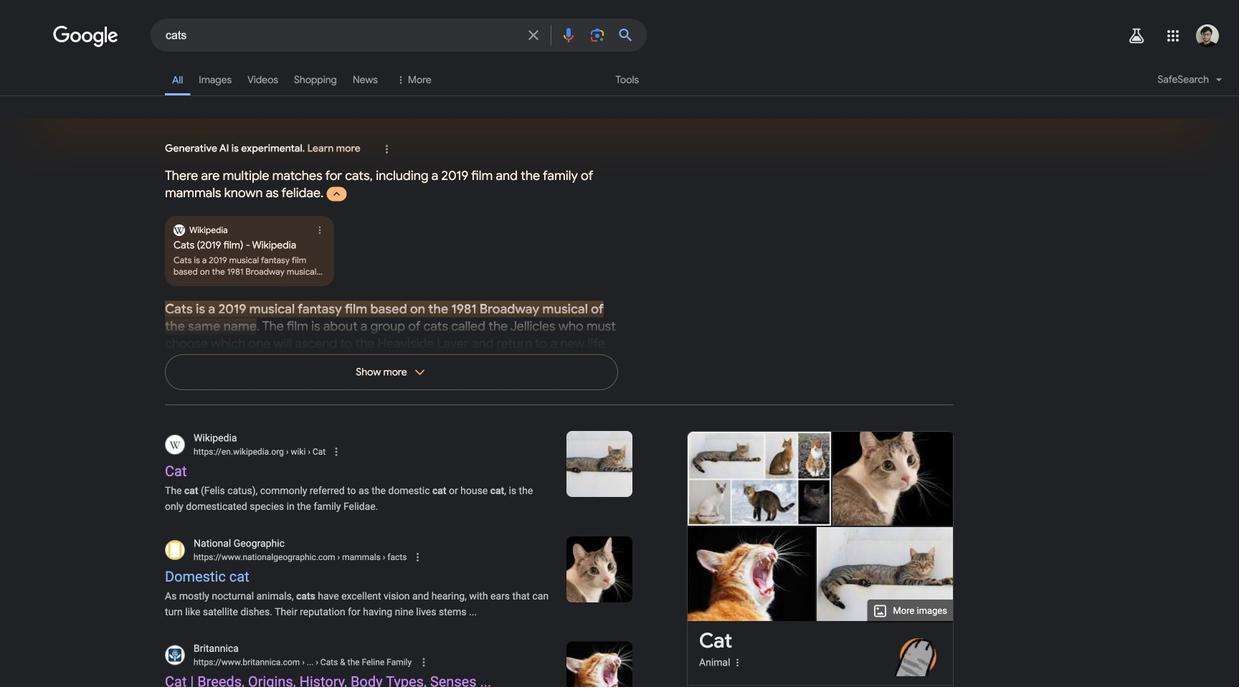 Task type: describe. For each thing, give the bounding box(es) containing it.
Search text field
[[166, 27, 517, 45]]

upload.wikimedia.org/wikipedia/commons/0/0b/cat_po... image
[[688, 432, 832, 526]]

search labs image
[[1128, 27, 1146, 44]]

more options image
[[731, 656, 745, 670]]

cats from www.britannica.com image
[[567, 642, 633, 687]]

search by image image
[[589, 27, 606, 44]]

cats from en.wikipedia.org image
[[567, 431, 633, 497]]



Task type: vqa. For each thing, say whether or not it's contained in the screenshot.
heading
yes



Task type: locate. For each thing, give the bounding box(es) containing it.
search by voice image
[[560, 27, 578, 44]]

None text field
[[284, 447, 326, 457], [194, 551, 407, 564], [284, 447, 326, 457], [194, 551, 407, 564]]

cats from www.nationalgeographic.com image
[[567, 536, 633, 603]]

google image
[[53, 26, 119, 47]]

domestic cat image
[[833, 405, 954, 526]]

None search field
[[0, 18, 647, 52]]

more options image
[[732, 657, 744, 669]]

None text field
[[194, 446, 326, 458], [335, 552, 407, 562], [194, 656, 412, 669], [300, 658, 412, 668], [194, 446, 326, 458], [335, 552, 407, 562], [194, 656, 412, 669], [300, 658, 412, 668]]

cat - wikipedia image
[[813, 527, 966, 621]]

heading
[[700, 630, 733, 653]]

cat | breeds, origins, history, body types, senses, behavior ... image
[[687, 527, 819, 621]]

navigation
[[0, 63, 1240, 104]]



